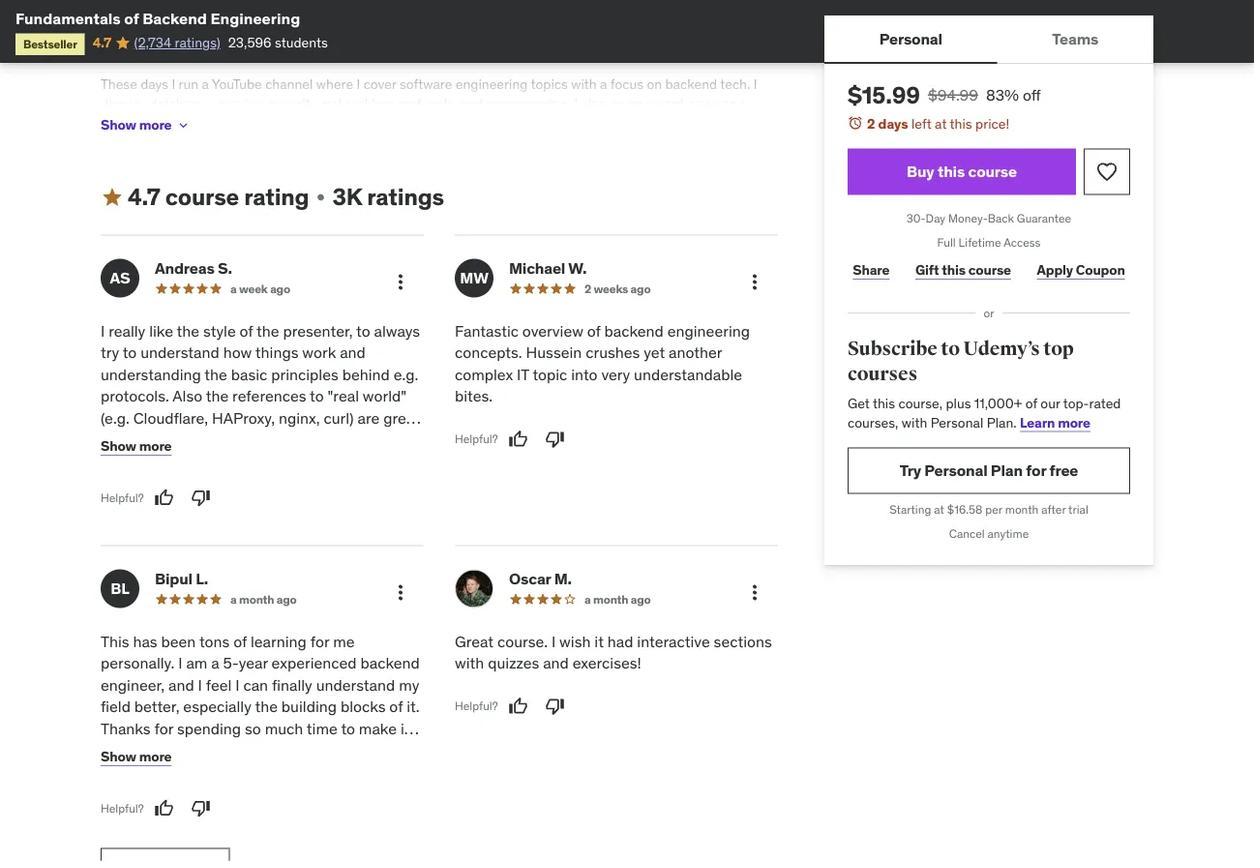 Task type: describe. For each thing, give the bounding box(es) containing it.
0 vertical spatial cover
[[364, 76, 397, 93]]

starting
[[890, 502, 932, 517]]

on
[[647, 76, 662, 93]]

field inside 'these days i run a youtube channel where i cover software engineering topics with a focus on backend tech. i discuss databases, proxies, security, networking, protocols, and programming. i also cover recent news and current events in the field of software.'
[[228, 114, 255, 131]]

oscar
[[509, 569, 551, 589]]

m.
[[554, 569, 572, 589]]

events
[[148, 114, 188, 131]]

2 weeks ago
[[585, 282, 651, 297]]

another
[[669, 343, 722, 363]]

for up experienced
[[311, 633, 329, 652]]

great
[[384, 408, 420, 428]]

always
[[374, 322, 420, 342]]

with inside great course. i wish it had interactive sections with quizzes and exercises!
[[455, 654, 484, 674]]

tons
[[199, 633, 230, 652]]

to inside subscribe to udemy's top courses
[[941, 337, 960, 361]]

month inside 'starting at $16.58 per month after trial cancel anytime'
[[1006, 502, 1039, 517]]

and inside i really like the style of the presenter, to always try to understand how things work and understanding the basic principles behind e.g. protocols. also the references to "real world" (e.g. cloudflare, haproxy, nginx, curl) are great for further readings.
[[340, 343, 366, 363]]

23,596 students
[[228, 34, 328, 51]]

it inside great course. i wish it had interactive sections with quizzes and exercises!
[[595, 633, 604, 652]]

really
[[109, 322, 146, 342]]

teams
[[1053, 28, 1099, 48]]

trial
[[1069, 502, 1089, 517]]

$15.99 $94.99 83% off
[[848, 80, 1041, 109]]

s.
[[218, 258, 232, 278]]

top-
[[1064, 395, 1090, 412]]

e.g.
[[394, 365, 419, 385]]

as
[[110, 268, 130, 288]]

learn more
[[1021, 414, 1091, 431]]

great course. i wish it had interactive sections with quizzes and exercises!
[[455, 633, 772, 674]]

crushes
[[586, 343, 640, 363]]

buy this course
[[907, 162, 1018, 182]]

of up 5- on the bottom left of the page
[[233, 633, 247, 652]]

weeks
[[594, 282, 629, 297]]

l.
[[196, 569, 208, 589]]

fundamentals
[[15, 8, 121, 28]]

11,000+
[[975, 395, 1023, 412]]

show more inside button
[[101, 117, 172, 134]]

haproxy,
[[212, 408, 275, 428]]

understand inside this has been tons of learning for me personally. i am a 5-year experienced backend engineer, and i feel i can finally understand my field better, especially the building blocks of it. thanks for spending so much time to make it as good as it is!
[[316, 676, 395, 696]]

students
[[275, 34, 328, 51]]

the inside 'these days i run a youtube channel where i cover software engineering topics with a focus on backend tech. i discuss databases, proxies, security, networking, protocols, and programming. i also cover recent news and current events in the field of software.'
[[205, 114, 225, 131]]

price!
[[976, 115, 1010, 132]]

mark review by bipul l. as unhelpful image
[[191, 800, 211, 819]]

year
[[239, 654, 268, 674]]

quizzes
[[488, 654, 540, 674]]

had
[[608, 633, 634, 652]]

mark review by bipul l. as helpful image
[[155, 800, 174, 819]]

i left feel
[[198, 676, 202, 696]]

teams button
[[998, 15, 1154, 62]]

understand inside i really like the style of the presenter, to always try to understand how things work and understanding the basic principles behind e.g. protocols. also the references to "real world" (e.g. cloudflare, haproxy, nginx, curl) are great for further readings.
[[141, 343, 220, 363]]

the right also
[[206, 387, 229, 407]]

apply coupon button
[[1032, 251, 1131, 290]]

a inside this has been tons of learning for me personally. i am a 5-year experienced backend engineer, and i feel i can finally understand my field better, especially the building blocks of it. thanks for spending so much time to make it as good as it is!
[[211, 654, 220, 674]]

a week ago
[[230, 282, 290, 297]]

andreas
[[155, 258, 215, 278]]

i really like the style of the presenter, to always try to understand how things work and understanding the basic principles behind e.g. protocols. also the references to "real world" (e.g. cloudflare, haproxy, nginx, curl) are great for further readings.
[[101, 322, 420, 450]]

of up "(2,734" on the top left of the page
[[124, 8, 139, 28]]

run
[[179, 76, 199, 93]]

alarm image
[[848, 115, 864, 131]]

for inside 'link'
[[1027, 461, 1047, 481]]

engineering inside 'these days i run a youtube channel where i cover software engineering topics with a focus on backend tech. i discuss databases, proxies, security, networking, protocols, and programming. i also cover recent news and current events in the field of software.'
[[456, 76, 528, 93]]

4.7 for 4.7
[[93, 34, 111, 51]]

bipul
[[155, 569, 193, 589]]

gift this course link
[[911, 251, 1017, 290]]

bestseller
[[23, 36, 77, 51]]

apply
[[1037, 261, 1074, 279]]

to left always
[[356, 322, 371, 342]]

gift
[[916, 261, 940, 279]]

ratings)
[[175, 34, 220, 51]]

understandable
[[634, 365, 743, 385]]

backend inside fantastic overview of backend engineering concepts. hussein crushes yet another complex it topic into very understandable bites.
[[605, 322, 664, 342]]

1 horizontal spatial cover
[[609, 95, 642, 112]]

try personal plan for free
[[900, 461, 1079, 481]]

wish
[[560, 633, 591, 652]]

fantastic
[[455, 322, 519, 342]]

personal button
[[825, 15, 998, 62]]

rated
[[1090, 395, 1122, 412]]

databases,
[[149, 95, 215, 112]]

access
[[1004, 235, 1041, 250]]

show more button for andreas s.
[[101, 428, 172, 466]]

ratings
[[367, 183, 444, 212]]

more down top-
[[1058, 414, 1091, 431]]

great
[[455, 633, 494, 652]]

learning
[[251, 633, 307, 652]]

yet
[[644, 343, 665, 363]]

full
[[938, 235, 956, 250]]

at inside 'starting at $16.58 per month after trial cancel anytime'
[[935, 502, 945, 517]]

this for get
[[873, 395, 896, 412]]

plan.
[[987, 414, 1017, 431]]

medium image
[[101, 186, 124, 210]]

personally.
[[101, 654, 175, 674]]

show for andreas s.
[[101, 438, 136, 455]]

tab list containing personal
[[825, 15, 1154, 64]]

to down principles
[[310, 387, 324, 407]]

anytime
[[988, 526, 1029, 541]]

focus
[[611, 76, 644, 93]]

month for great course. i wish it had interactive sections with quizzes and exercises!
[[593, 592, 629, 607]]

additional actions for review by oscar m. image
[[744, 582, 767, 605]]

2 for 2 days left at this price!
[[868, 115, 876, 132]]

of inside get this course, plus 11,000+ of our top-rated courses, with personal plan.
[[1026, 395, 1038, 412]]

mark review by michael w. as helpful image
[[509, 430, 528, 450]]

this
[[101, 633, 129, 652]]

i left can
[[236, 676, 240, 696]]

also
[[173, 387, 203, 407]]

engineer,
[[101, 676, 165, 696]]

with inside get this course, plus 11,000+ of our top-rated courses, with personal plan.
[[902, 414, 928, 431]]

mark review by andreas s. as helpful image
[[155, 489, 174, 508]]

backend
[[142, 8, 207, 28]]

spending
[[177, 719, 241, 739]]

additional actions for review by bipul l. image
[[389, 582, 412, 605]]

subscribe to udemy's top courses
[[848, 337, 1074, 386]]

the inside this has been tons of learning for me personally. i am a 5-year experienced backend engineer, and i feel i can finally understand my field better, especially the building blocks of it. thanks for spending so much time to make it as good as it is!
[[255, 698, 278, 717]]

w.
[[569, 258, 587, 278]]

plan
[[991, 461, 1023, 481]]

in
[[191, 114, 202, 131]]

"real
[[328, 387, 359, 407]]

days for 2
[[879, 115, 909, 132]]

1 show from the top
[[101, 117, 136, 134]]

ago for engineering
[[631, 282, 651, 297]]

hussein
[[526, 343, 582, 363]]

top
[[1044, 337, 1074, 361]]

$94.99
[[928, 85, 979, 105]]

the down how
[[205, 365, 227, 385]]

courses,
[[848, 414, 899, 431]]

for down better,
[[154, 719, 173, 739]]

i right tech.
[[754, 76, 758, 93]]

sections
[[714, 633, 772, 652]]

and inside this has been tons of learning for me personally. i am a 5-year experienced backend engineer, and i feel i can finally understand my field better, especially the building blocks of it. thanks for spending so much time to make it as good as it is!
[[168, 676, 194, 696]]

of inside i really like the style of the presenter, to always try to understand how things work and understanding the basic principles behind e.g. protocols. also the references to "real world" (e.g. cloudflare, haproxy, nginx, curl) are great for further readings.
[[240, 322, 253, 342]]

fundamentals of backend engineering
[[15, 8, 300, 28]]

and right the protocols,
[[461, 95, 483, 112]]

xsmall image
[[176, 118, 191, 134]]

presenter,
[[283, 322, 353, 342]]

gift this course
[[916, 261, 1012, 279]]

off
[[1023, 85, 1041, 105]]

show more for andreas
[[101, 438, 172, 455]]

michael w.
[[509, 258, 587, 278]]

or
[[984, 306, 995, 321]]

mark review by oscar m. as helpful image
[[509, 698, 528, 717]]

bites.
[[455, 387, 493, 407]]

1 as from the left
[[101, 741, 116, 761]]

a month ago for had
[[585, 592, 651, 607]]

free
[[1050, 461, 1079, 481]]

personal inside get this course, plus 11,000+ of our top-rated courses, with personal plan.
[[931, 414, 984, 431]]



Task type: locate. For each thing, give the bounding box(es) containing it.
references
[[232, 387, 306, 407]]

tab list
[[825, 15, 1154, 64]]

1 vertical spatial at
[[935, 502, 945, 517]]

of left it. at left
[[390, 698, 403, 717]]

2 vertical spatial it
[[179, 741, 188, 761]]

30-day money-back guarantee full lifetime access
[[907, 211, 1072, 250]]

this down '$94.99'
[[950, 115, 973, 132]]

4.7 for 4.7 course rating
[[128, 183, 160, 212]]

this right 'gift' at the right
[[942, 261, 966, 279]]

to inside this has been tons of learning for me personally. i am a 5-year experienced backend engineer, and i feel i can finally understand my field better, especially the building blocks of it. thanks for spending so much time to make it as good as it is!
[[341, 719, 355, 739]]

0 horizontal spatial it
[[179, 741, 188, 761]]

of up crushes
[[587, 322, 601, 342]]

0 horizontal spatial 2
[[585, 282, 592, 297]]

4.7 down fundamentals
[[93, 34, 111, 51]]

0 horizontal spatial days
[[141, 76, 168, 93]]

ago for it
[[631, 592, 651, 607]]

$15.99
[[848, 80, 921, 109]]

(2,734 ratings)
[[134, 34, 220, 51]]

2 left weeks on the top of page
[[585, 282, 592, 297]]

2 for 2 weeks ago
[[585, 282, 592, 297]]

(2,734
[[134, 34, 172, 51]]

i left wish
[[552, 633, 556, 652]]

1 vertical spatial field
[[101, 698, 131, 717]]

xsmall image
[[313, 190, 329, 206]]

personal up $15.99
[[880, 28, 943, 48]]

2 vertical spatial personal
[[925, 461, 988, 481]]

i inside great course. i wish it had interactive sections with quizzes and exercises!
[[552, 633, 556, 652]]

with down course,
[[902, 414, 928, 431]]

0 vertical spatial 4.7
[[93, 34, 111, 51]]

1 horizontal spatial field
[[228, 114, 255, 131]]

2 vertical spatial course
[[969, 261, 1012, 279]]

bl
[[111, 579, 129, 599]]

ago for style
[[270, 282, 290, 297]]

show more button
[[101, 107, 191, 145], [101, 428, 172, 466], [101, 739, 172, 777]]

with inside 'these days i run a youtube channel where i cover software engineering topics with a focus on backend tech. i discuss databases, proxies, security, networking, protocols, and programming. i also cover recent news and current events in the field of software.'
[[571, 76, 597, 93]]

1 show more button from the top
[[101, 107, 191, 145]]

1 vertical spatial show
[[101, 438, 136, 455]]

0 vertical spatial at
[[935, 115, 947, 132]]

0 horizontal spatial as
[[101, 741, 116, 761]]

2 a month ago from the left
[[585, 592, 651, 607]]

3k ratings
[[333, 183, 444, 212]]

to left 'udemy's'
[[941, 337, 960, 361]]

show more down (e.g.
[[101, 438, 172, 455]]

helpful? for mark review by andreas s. as helpful image in the left of the page
[[101, 491, 144, 506]]

field down proxies,
[[228, 114, 255, 131]]

thanks
[[101, 719, 151, 739]]

software.
[[273, 114, 329, 131]]

understand down like
[[141, 343, 220, 363]]

1 vertical spatial course
[[165, 183, 239, 212]]

recent
[[646, 95, 685, 112]]

0 horizontal spatial cover
[[364, 76, 397, 93]]

83%
[[987, 85, 1020, 105]]

0 horizontal spatial field
[[101, 698, 131, 717]]

backend up yet
[[605, 322, 664, 342]]

after
[[1042, 502, 1066, 517]]

i left run
[[172, 76, 175, 93]]

to right time
[[341, 719, 355, 739]]

of down proxies,
[[258, 114, 270, 131]]

udemy's
[[964, 337, 1040, 361]]

it left had
[[595, 633, 604, 652]]

1 vertical spatial understand
[[316, 676, 395, 696]]

and inside great course. i wish it had interactive sections with quizzes and exercises!
[[543, 654, 569, 674]]

these
[[101, 76, 137, 93]]

me
[[333, 633, 355, 652]]

of inside 'these days i run a youtube channel where i cover software engineering topics with a focus on backend tech. i discuss databases, proxies, security, networking, protocols, and programming. i also cover recent news and current events in the field of software.'
[[258, 114, 270, 131]]

0 vertical spatial understand
[[141, 343, 220, 363]]

2 horizontal spatial with
[[902, 414, 928, 431]]

time
[[307, 719, 338, 739]]

more down cloudflare, at top left
[[139, 438, 172, 455]]

more
[[139, 117, 172, 134], [1058, 414, 1091, 431], [139, 438, 172, 455], [139, 749, 172, 766]]

this right buy
[[938, 162, 965, 182]]

a month ago up learning
[[230, 592, 297, 607]]

and down wish
[[543, 654, 569, 674]]

this
[[950, 115, 973, 132], [938, 162, 965, 182], [942, 261, 966, 279], [873, 395, 896, 412]]

it
[[595, 633, 604, 652], [401, 719, 410, 739], [179, 741, 188, 761]]

month up anytime
[[1006, 502, 1039, 517]]

finally
[[272, 676, 313, 696]]

field up the thanks at bottom left
[[101, 698, 131, 717]]

blocks
[[341, 698, 386, 717]]

especially
[[183, 698, 252, 717]]

additional actions for review by andreas s. image
[[389, 271, 412, 294]]

try
[[900, 461, 922, 481]]

share
[[853, 261, 890, 279]]

ago right weeks on the top of page
[[631, 282, 651, 297]]

a month ago for learning
[[230, 592, 297, 607]]

show for bipul l.
[[101, 749, 136, 766]]

more for show more button corresponding to bipul l.
[[139, 749, 172, 766]]

0 vertical spatial field
[[228, 114, 255, 131]]

at
[[935, 115, 947, 132], [935, 502, 945, 517]]

to
[[356, 322, 371, 342], [941, 337, 960, 361], [123, 343, 137, 363], [310, 387, 324, 407], [341, 719, 355, 739]]

wishlist image
[[1096, 160, 1119, 184]]

days up databases,
[[141, 76, 168, 93]]

course
[[969, 162, 1018, 182], [165, 183, 239, 212], [969, 261, 1012, 279]]

lifetime
[[959, 235, 1002, 250]]

2 show from the top
[[101, 438, 136, 455]]

0 vertical spatial days
[[141, 76, 168, 93]]

backend inside this has been tons of learning for me personally. i am a 5-year experienced backend engineer, and i feel i can finally understand my field better, especially the building blocks of it. thanks for spending so much time to make it as good as it is!
[[361, 654, 420, 674]]

1 a month ago from the left
[[230, 592, 297, 607]]

at left the $16.58
[[935, 502, 945, 517]]

this up the courses,
[[873, 395, 896, 412]]

course inside gift this course link
[[969, 261, 1012, 279]]

of up how
[[240, 322, 253, 342]]

2 as from the left
[[159, 741, 175, 761]]

things
[[255, 343, 299, 363]]

2 days left at this price!
[[868, 115, 1010, 132]]

show more button for bipul l.
[[101, 739, 172, 777]]

complex
[[455, 365, 513, 385]]

and up behind
[[340, 343, 366, 363]]

courses
[[848, 362, 918, 386]]

more for 3rd show more button from the bottom of the page
[[139, 117, 172, 134]]

i left am
[[178, 654, 183, 674]]

for inside i really like the style of the presenter, to always try to understand how things work and understanding the basic principles behind e.g. protocols. also the references to "real world" (e.g. cloudflare, haproxy, nginx, curl) are great for further readings.
[[101, 430, 120, 450]]

course up the andreas s.
[[165, 183, 239, 212]]

with
[[571, 76, 597, 93], [902, 414, 928, 431], [455, 654, 484, 674]]

cover up networking, on the left
[[364, 76, 397, 93]]

this inside get this course, plus 11,000+ of our top-rated courses, with personal plan.
[[873, 395, 896, 412]]

course for gift this course
[[969, 261, 1012, 279]]

for left the 'free'
[[1027, 461, 1047, 481]]

days inside 'these days i run a youtube channel where i cover software engineering topics with a focus on backend tech. i discuss databases, proxies, security, networking, protocols, and programming. i also cover recent news and current events in the field of software.'
[[141, 76, 168, 93]]

more left xsmall icon on the left top of the page
[[139, 117, 172, 134]]

2 vertical spatial show more button
[[101, 739, 172, 777]]

the right in at top left
[[205, 114, 225, 131]]

1 horizontal spatial engineering
[[668, 322, 750, 342]]

understanding
[[101, 365, 201, 385]]

1 vertical spatial with
[[902, 414, 928, 431]]

helpful? left mark review by andreas s. as helpful image in the left of the page
[[101, 491, 144, 506]]

show more
[[101, 117, 172, 134], [101, 438, 172, 455], [101, 749, 172, 766]]

with down great
[[455, 654, 484, 674]]

i up networking, on the left
[[357, 76, 360, 93]]

23,596
[[228, 34, 272, 51]]

1 horizontal spatial backend
[[605, 322, 664, 342]]

helpful? for mark review by bipul l. as helpful icon
[[101, 802, 144, 817]]

1 vertical spatial it
[[401, 719, 410, 739]]

week
[[239, 282, 268, 297]]

$16.58
[[948, 502, 983, 517]]

experienced
[[272, 654, 357, 674]]

per
[[986, 502, 1003, 517]]

it down it. at left
[[401, 719, 410, 739]]

1 horizontal spatial month
[[593, 592, 629, 607]]

how
[[223, 343, 252, 363]]

course.
[[498, 633, 548, 652]]

additional actions for review by michael w. image
[[744, 271, 767, 294]]

1 vertical spatial 4.7
[[128, 183, 160, 212]]

the up things
[[257, 322, 279, 342]]

helpful? left mark review by michael w. as helpful image
[[455, 432, 498, 447]]

i left also
[[575, 95, 578, 112]]

a month ago
[[230, 592, 297, 607], [585, 592, 651, 607]]

1 horizontal spatial understand
[[316, 676, 395, 696]]

3k
[[333, 183, 362, 212]]

backend up "my"
[[361, 654, 420, 674]]

backend up news
[[666, 76, 718, 93]]

this has been tons of learning for me personally. i am a 5-year experienced backend engineer, and i feel i can finally understand my field better, especially the building blocks of it. thanks for spending so much time to make it as good as it is!
[[101, 633, 420, 761]]

also
[[582, 95, 606, 112]]

2 vertical spatial with
[[455, 654, 484, 674]]

mark review by michael w. as unhelpful image
[[546, 430, 565, 450]]

make
[[359, 719, 397, 739]]

share button
[[848, 251, 895, 290]]

protocols,
[[397, 95, 457, 112]]

the right like
[[177, 322, 200, 342]]

cover down focus
[[609, 95, 642, 112]]

course for buy this course
[[969, 162, 1018, 182]]

0 horizontal spatial understand
[[141, 343, 220, 363]]

the down can
[[255, 698, 278, 717]]

plus
[[946, 395, 972, 412]]

1 horizontal spatial a month ago
[[585, 592, 651, 607]]

0 vertical spatial with
[[571, 76, 597, 93]]

a month ago up had
[[585, 592, 651, 607]]

apply coupon
[[1037, 261, 1126, 279]]

this for buy
[[938, 162, 965, 182]]

2 right alarm icon
[[868, 115, 876, 132]]

1 horizontal spatial 4.7
[[128, 183, 160, 212]]

engineering inside fantastic overview of backend engineering concepts. hussein crushes yet another complex it topic into very understandable bites.
[[668, 322, 750, 342]]

show down discuss
[[101, 117, 136, 134]]

course up back in the top right of the page
[[969, 162, 1018, 182]]

learn
[[1021, 414, 1056, 431]]

ago up learning
[[277, 592, 297, 607]]

0 vertical spatial engineering
[[456, 76, 528, 93]]

understand
[[141, 343, 220, 363], [316, 676, 395, 696]]

0 horizontal spatial engineering
[[456, 76, 528, 93]]

guarantee
[[1017, 211, 1072, 226]]

1 vertical spatial 2
[[585, 282, 592, 297]]

more down the thanks at bottom left
[[139, 749, 172, 766]]

are
[[358, 408, 380, 428]]

4.7
[[93, 34, 111, 51], [128, 183, 160, 212]]

0 horizontal spatial 4.7
[[93, 34, 111, 51]]

2 horizontal spatial it
[[595, 633, 604, 652]]

4.7 course rating
[[128, 183, 309, 212]]

helpful? for mark review by oscar m. as helpful image at the left bottom of page
[[455, 700, 498, 715]]

backend inside 'these days i run a youtube channel where i cover software engineering topics with a focus on backend tech. i discuss databases, proxies, security, networking, protocols, and programming. i also cover recent news and current events in the field of software.'
[[666, 76, 718, 93]]

get this course, plus 11,000+ of our top-rated courses, with personal plan.
[[848, 395, 1122, 431]]

it left is!
[[179, 741, 188, 761]]

this inside gift this course link
[[942, 261, 966, 279]]

4.7 right medium icon
[[128, 183, 160, 212]]

show down the thanks at bottom left
[[101, 749, 136, 766]]

0 vertical spatial show
[[101, 117, 136, 134]]

of left our
[[1026, 395, 1038, 412]]

month up learning
[[239, 592, 274, 607]]

this inside buy this course 'button'
[[938, 162, 965, 182]]

mark review by andreas s. as unhelpful image
[[191, 489, 211, 508]]

personal inside button
[[880, 28, 943, 48]]

learn more link
[[1021, 414, 1091, 431]]

days left left
[[879, 115, 909, 132]]

helpful? left mark review by bipul l. as helpful icon
[[101, 802, 144, 817]]

has
[[133, 633, 157, 652]]

for down (e.g.
[[101, 430, 120, 450]]

1 vertical spatial cover
[[609, 95, 642, 112]]

show more down the thanks at bottom left
[[101, 749, 172, 766]]

2 vertical spatial backend
[[361, 654, 420, 674]]

subscribe
[[848, 337, 938, 361]]

0 vertical spatial personal
[[880, 28, 943, 48]]

personal inside 'link'
[[925, 461, 988, 481]]

1 vertical spatial personal
[[931, 414, 984, 431]]

at right left
[[935, 115, 947, 132]]

show more for bipul
[[101, 749, 172, 766]]

i inside i really like the style of the presenter, to always try to understand how things work and understanding the basic principles behind e.g. protocols. also the references to "real world" (e.g. cloudflare, haproxy, nginx, curl) are great for further readings.
[[101, 322, 105, 342]]

personal up the $16.58
[[925, 461, 988, 481]]

1 vertical spatial engineering
[[668, 322, 750, 342]]

mark review by oscar m. as unhelpful image
[[546, 698, 565, 717]]

field inside this has been tons of learning for me personally. i am a 5-year experienced backend engineer, and i feel i can finally understand my field better, especially the building blocks of it. thanks for spending so much time to make it as good as it is!
[[101, 698, 131, 717]]

understand up 'blocks'
[[316, 676, 395, 696]]

0 horizontal spatial with
[[455, 654, 484, 674]]

0 horizontal spatial backend
[[361, 654, 420, 674]]

helpful? for mark review by michael w. as helpful image
[[455, 432, 498, 447]]

ago right 'week'
[[270, 282, 290, 297]]

of inside fantastic overview of backend engineering concepts. hussein crushes yet another complex it topic into very understandable bites.
[[587, 322, 601, 342]]

behind
[[342, 365, 390, 385]]

0 vertical spatial backend
[[666, 76, 718, 93]]

am
[[186, 654, 208, 674]]

course down lifetime
[[969, 261, 1012, 279]]

our
[[1041, 395, 1061, 412]]

0 vertical spatial course
[[969, 162, 1018, 182]]

1 vertical spatial show more
[[101, 438, 172, 455]]

2 vertical spatial show more
[[101, 749, 172, 766]]

0 vertical spatial show more
[[101, 117, 172, 134]]

building
[[282, 698, 337, 717]]

helpful? left mark review by oscar m. as helpful image at the left bottom of page
[[455, 700, 498, 715]]

0 horizontal spatial a month ago
[[230, 592, 297, 607]]

engineering up another
[[668, 322, 750, 342]]

money-
[[949, 211, 988, 226]]

3 show more button from the top
[[101, 739, 172, 777]]

1 vertical spatial days
[[879, 115, 909, 132]]

2 horizontal spatial month
[[1006, 502, 1039, 517]]

2 show more button from the top
[[101, 428, 172, 466]]

and down tech.
[[723, 95, 745, 112]]

get
[[848, 395, 870, 412]]

this for gift
[[942, 261, 966, 279]]

security,
[[269, 95, 319, 112]]

1 horizontal spatial 2
[[868, 115, 876, 132]]

0 vertical spatial show more button
[[101, 107, 191, 145]]

more for show more button related to andreas s.
[[139, 438, 172, 455]]

as down the thanks at bottom left
[[101, 741, 116, 761]]

with up also
[[571, 76, 597, 93]]

day
[[926, 211, 946, 226]]

1 horizontal spatial as
[[159, 741, 175, 761]]

bipul l.
[[155, 569, 208, 589]]

course,
[[899, 395, 943, 412]]

show more down discuss
[[101, 117, 172, 134]]

buy this course button
[[848, 149, 1077, 195]]

3 show more from the top
[[101, 749, 172, 766]]

and down am
[[168, 676, 194, 696]]

course inside buy this course 'button'
[[969, 162, 1018, 182]]

1 horizontal spatial with
[[571, 76, 597, 93]]

2 horizontal spatial backend
[[666, 76, 718, 93]]

2 vertical spatial show
[[101, 749, 136, 766]]

show down (e.g.
[[101, 438, 136, 455]]

0 vertical spatial it
[[595, 633, 604, 652]]

days for these
[[141, 76, 168, 93]]

personal down plus
[[931, 414, 984, 431]]

month up had
[[593, 592, 629, 607]]

these days i run a youtube channel where i cover software engineering topics with a focus on backend tech. i discuss databases, proxies, security, networking, protocols, and programming. i also cover recent news and current events in the field of software.
[[101, 76, 758, 131]]

1 vertical spatial show more button
[[101, 428, 172, 466]]

to right try
[[123, 343, 137, 363]]

ago up had
[[631, 592, 651, 607]]

1 horizontal spatial days
[[879, 115, 909, 132]]

mw
[[460, 268, 489, 288]]

2 show more from the top
[[101, 438, 172, 455]]

i up try
[[101, 322, 105, 342]]

1 horizontal spatial it
[[401, 719, 410, 739]]

fantastic overview of backend engineering concepts. hussein crushes yet another complex it topic into very understandable bites.
[[455, 322, 750, 407]]

1 vertical spatial backend
[[605, 322, 664, 342]]

ago for of
[[277, 592, 297, 607]]

month for this has been tons of learning for me personally. i am a 5-year experienced backend engineer, and i feel i can finally understand my field better, especially the building blocks of it. thanks for spending so much time to make it as good as it is!
[[239, 592, 274, 607]]

3 show from the top
[[101, 749, 136, 766]]

as right the good
[[159, 741, 175, 761]]

1 show more from the top
[[101, 117, 172, 134]]

0 vertical spatial 2
[[868, 115, 876, 132]]

engineering up the programming. on the left top
[[456, 76, 528, 93]]

0 horizontal spatial month
[[239, 592, 274, 607]]

a
[[202, 76, 209, 93], [600, 76, 607, 93], [230, 282, 237, 297], [230, 592, 237, 607], [585, 592, 591, 607], [211, 654, 220, 674]]



Task type: vqa. For each thing, say whether or not it's contained in the screenshot.
Buy now button
no



